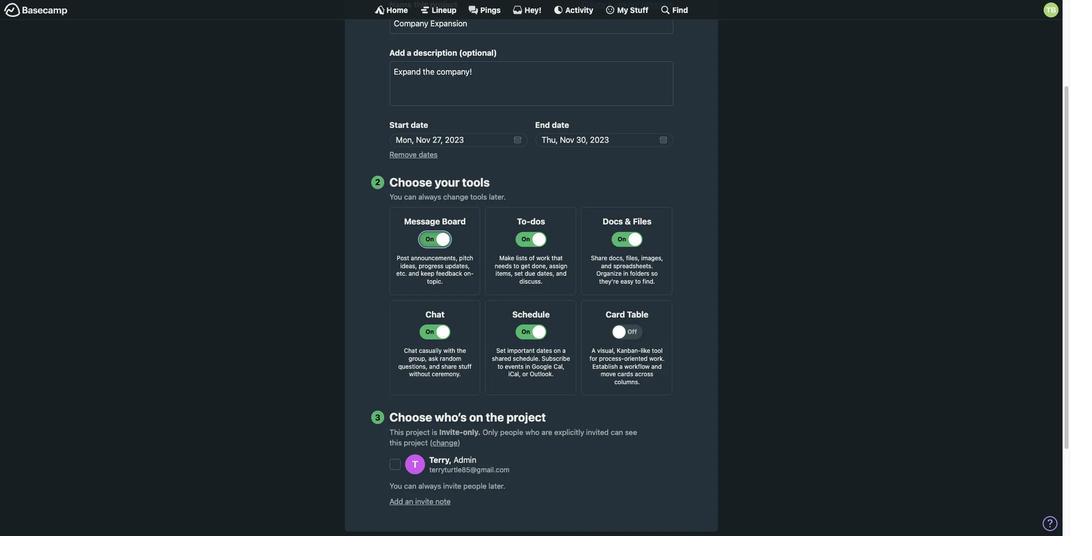 Task type: locate. For each thing, give the bounding box(es) containing it.
add an invite note
[[390, 497, 451, 506]]

add an invite note link
[[390, 497, 451, 506]]

always up add an invite note link
[[419, 481, 441, 490]]

1 vertical spatial invite
[[415, 497, 434, 506]]

chat up group,
[[404, 347, 417, 355]]

on up only.
[[469, 410, 483, 424]]

0 horizontal spatial invite
[[415, 497, 434, 506]]

without
[[409, 371, 430, 378]]

1 horizontal spatial choose date… field
[[535, 134, 673, 147]]

add left an
[[390, 497, 403, 506]]

easy
[[621, 278, 634, 285]]

can for you can always invite people later.
[[404, 481, 417, 490]]

0 vertical spatial in
[[624, 270, 628, 278]]

docs
[[603, 217, 623, 227]]

in inside set important dates on a shared schedule. subscribe to events in google cal, ical, or outlook.
[[525, 363, 530, 370]]

cards
[[618, 371, 633, 378]]

and down assign in the right of the page
[[556, 270, 567, 278]]

set
[[497, 347, 506, 355]]

1 vertical spatial to
[[635, 278, 641, 285]]

assign
[[549, 262, 568, 270]]

and down "work."
[[652, 363, 662, 370]]

0 vertical spatial change
[[443, 192, 469, 201]]

change
[[443, 192, 469, 201], [433, 438, 458, 447]]

1 add from the top
[[390, 48, 405, 57]]

1 choose date… field from the left
[[390, 134, 527, 147]]

chat for chat
[[426, 309, 445, 319]]

1 horizontal spatial dates
[[537, 347, 552, 355]]

table
[[627, 309, 649, 319]]

1 horizontal spatial in
[[624, 270, 628, 278]]

a up subscribe
[[563, 347, 566, 355]]

invite up note
[[443, 481, 462, 490]]

to inside share docs, files, images, and spreadsheets. organize in folders so they're easy to find.
[[635, 278, 641, 285]]

1 choose from the top
[[390, 175, 432, 189]]

0 horizontal spatial people
[[464, 481, 487, 490]]

invite right an
[[415, 497, 434, 506]]

always for invite
[[419, 481, 441, 490]]

people left the who
[[500, 428, 524, 437]]

images,
[[641, 255, 663, 262]]

add left description on the top
[[390, 48, 405, 57]]

0 vertical spatial people
[[500, 428, 524, 437]]

1 vertical spatial dates
[[537, 347, 552, 355]]

2 add from the top
[[390, 497, 403, 506]]

to up set at the bottom
[[514, 262, 519, 270]]

docs,
[[609, 255, 625, 262]]

hey! button
[[513, 5, 542, 15]]

and down "ideas,"
[[409, 270, 419, 278]]

1 vertical spatial add
[[390, 497, 403, 506]]

1 vertical spatial you
[[390, 481, 402, 490]]

2 vertical spatial to
[[498, 363, 503, 370]]

2 always from the top
[[419, 481, 441, 490]]

make lists of work that needs to get done, assign items, set due dates, and discuss.
[[495, 255, 568, 285]]

1 vertical spatial change
[[433, 438, 458, 447]]

can up message
[[404, 192, 417, 201]]

people inside "only people who are explicitly invited can see this project ("
[[500, 428, 524, 437]]

google
[[532, 363, 552, 370]]

a up cards at the right of the page
[[620, 363, 623, 370]]

tools down choose your tools
[[470, 192, 487, 201]]

0 vertical spatial add
[[390, 48, 405, 57]]

important
[[508, 347, 535, 355]]

the up only at bottom left
[[486, 410, 504, 424]]

in inside share docs, files, images, and spreadsheets. organize in folders so they're easy to find.
[[624, 270, 628, 278]]

you down remove
[[390, 192, 402, 201]]

change down your
[[443, 192, 469, 201]]

1 date from the left
[[411, 121, 428, 130]]

dates right remove
[[419, 150, 438, 159]]

of
[[529, 255, 535, 262]]

1 horizontal spatial chat
[[426, 309, 445, 319]]

and down ask in the bottom of the page
[[429, 363, 440, 370]]

the inside chat casually with the group, ask random questions, and share stuff without ceremony.
[[457, 347, 466, 355]]

1 vertical spatial chat
[[404, 347, 417, 355]]

0 vertical spatial on
[[554, 347, 561, 355]]

note
[[436, 497, 451, 506]]

who's
[[435, 410, 467, 424]]

dates
[[419, 150, 438, 159], [537, 347, 552, 355]]

progress
[[419, 262, 444, 270]]

1 you from the top
[[390, 192, 402, 201]]

a
[[608, 0, 612, 9], [407, 48, 412, 57], [563, 347, 566, 355], [620, 363, 623, 370]]

0 vertical spatial always
[[419, 192, 441, 201]]

description
[[413, 48, 457, 57]]

always down choose your tools
[[419, 192, 441, 201]]

this down this
[[390, 438, 402, 447]]

add for add an invite note
[[390, 497, 403, 506]]

1 horizontal spatial date
[[552, 121, 569, 130]]

0 vertical spatial the
[[457, 347, 466, 355]]

keep
[[421, 270, 435, 278]]

1 horizontal spatial people
[[500, 428, 524, 437]]

and up organize
[[601, 262, 612, 270]]

0 vertical spatial invite
[[443, 481, 462, 490]]

0 vertical spatial choose
[[390, 175, 432, 189]]

message board
[[404, 217, 466, 227]]

updates,
[[445, 262, 470, 270]]

add for add a description (optional)
[[390, 48, 405, 57]]

to inside make lists of work that needs to get done, assign items, set due dates, and discuss.
[[514, 262, 519, 270]]

can for you can always change tools later.
[[404, 192, 417, 201]]

choose up this
[[390, 410, 432, 424]]

chat inside chat casually with the group, ask random questions, and share stuff without ceremony.
[[404, 347, 417, 355]]

choose down remove dates
[[390, 175, 432, 189]]

date right the 'start'
[[411, 121, 428, 130]]

change link
[[433, 438, 458, 447]]

project inside "only people who are explicitly invited can see this project ("
[[404, 438, 428, 447]]

date
[[411, 121, 428, 130], [552, 121, 569, 130]]

0 vertical spatial dates
[[419, 150, 438, 159]]

people down "terryturtle85@gmail.com"
[[464, 481, 487, 490]]

ask
[[429, 355, 438, 362]]

outlook.
[[530, 371, 554, 378]]

2 choose date… field from the left
[[535, 134, 673, 147]]

1 horizontal spatial this
[[414, 0, 428, 9]]

stuff
[[630, 5, 649, 14]]

you for you can always change tools later.
[[390, 192, 402, 201]]

on inside set important dates on a shared schedule. subscribe to events in google cal, ical, or outlook.
[[554, 347, 561, 355]]

2 vertical spatial can
[[404, 481, 417, 490]]

1 vertical spatial this
[[390, 438, 402, 447]]

kanban-
[[617, 347, 641, 355]]

post
[[397, 255, 409, 262]]

1 horizontal spatial invite
[[443, 481, 462, 490]]

1 horizontal spatial to
[[514, 262, 519, 270]]

schedule.
[[513, 355, 540, 362]]

only
[[483, 428, 498, 437]]

1 vertical spatial choose
[[390, 410, 432, 424]]

set important dates on a shared schedule. subscribe to events in google cal, ical, or outlook.
[[492, 347, 570, 378]]

0 vertical spatial this
[[414, 0, 428, 9]]

terry image
[[406, 455, 425, 475]]

1 vertical spatial in
[[525, 363, 530, 370]]

1 always from the top
[[419, 192, 441, 201]]

message
[[404, 217, 440, 227]]

you up add an invite note link
[[390, 481, 402, 490]]

to down folders on the bottom right of page
[[635, 278, 641, 285]]

remove dates link
[[390, 150, 438, 159]]

2 horizontal spatial to
[[635, 278, 641, 285]]

date right end
[[552, 121, 569, 130]]

your
[[435, 175, 460, 189]]

Choose date… field
[[390, 134, 527, 147], [535, 134, 673, 147]]

to-dos
[[517, 217, 545, 227]]

on up subscribe
[[554, 347, 561, 355]]

&
[[625, 217, 631, 227]]

invite
[[443, 481, 462, 490], [415, 497, 434, 506]]

choose for choose your tools
[[390, 175, 432, 189]]

0 vertical spatial chat
[[426, 309, 445, 319]]

1 horizontal spatial the
[[486, 410, 504, 424]]

change down invite-
[[433, 438, 458, 447]]

only.
[[463, 428, 481, 437]]

chat down topic.
[[426, 309, 445, 319]]

to down shared
[[498, 363, 503, 370]]

remove
[[390, 150, 417, 159]]

tools right your
[[462, 175, 490, 189]]

2 choose from the top
[[390, 410, 432, 424]]

0 vertical spatial to
[[514, 262, 519, 270]]

can left see
[[611, 428, 623, 437]]

lists
[[516, 255, 528, 262]]

0 horizontal spatial date
[[411, 121, 428, 130]]

activity
[[565, 5, 594, 14]]

0 horizontal spatial chat
[[404, 347, 417, 355]]

is
[[432, 428, 437, 437]]

terry,
[[429, 455, 452, 464]]

choose for choose who's on the project
[[390, 410, 432, 424]]

1 vertical spatial can
[[611, 428, 623, 437]]

board
[[442, 217, 466, 227]]

1 vertical spatial always
[[419, 481, 441, 490]]

1 horizontal spatial on
[[554, 347, 561, 355]]

0 horizontal spatial in
[[525, 363, 530, 370]]

this right name
[[414, 0, 428, 9]]

dates up subscribe
[[537, 347, 552, 355]]

find.
[[643, 278, 655, 285]]

on
[[554, 347, 561, 355], [469, 410, 483, 424]]

a left description on the top
[[407, 48, 412, 57]]

can
[[404, 192, 417, 201], [611, 428, 623, 437], [404, 481, 417, 490]]

columns.
[[615, 378, 640, 386]]

in up easy
[[624, 270, 628, 278]]

0 horizontal spatial the
[[457, 347, 466, 355]]

2 you from the top
[[390, 481, 402, 490]]

in
[[624, 270, 628, 278], [525, 363, 530, 370]]

always
[[419, 192, 441, 201], [419, 481, 441, 490]]

0 vertical spatial you
[[390, 192, 402, 201]]

tools
[[462, 175, 490, 189], [470, 192, 487, 201]]

1 vertical spatial the
[[486, 410, 504, 424]]

0 vertical spatial later.
[[489, 192, 506, 201]]

home
[[387, 5, 408, 14]]

1 vertical spatial later.
[[489, 481, 506, 490]]

0 horizontal spatial this
[[390, 438, 402, 447]]

a visual, kanban-like tool for process-oriented work. establish a workflow and move cards across columns.
[[590, 347, 665, 386]]

visual,
[[597, 347, 615, 355]]

switch accounts image
[[4, 2, 68, 18]]

0 horizontal spatial choose date… field
[[390, 134, 527, 147]]

2 date from the left
[[552, 121, 569, 130]]

etc.
[[396, 270, 407, 278]]

0 horizontal spatial to
[[498, 363, 503, 370]]

ideas,
[[400, 262, 417, 270]]

project
[[430, 0, 458, 9], [614, 0, 640, 9], [507, 410, 546, 424], [406, 428, 430, 437], [404, 438, 428, 447]]

and
[[601, 262, 612, 270], [409, 270, 419, 278], [556, 270, 567, 278], [429, 363, 440, 370], [652, 363, 662, 370]]

can up an
[[404, 481, 417, 490]]

1 vertical spatial people
[[464, 481, 487, 490]]

the right with
[[457, 347, 466, 355]]

0 vertical spatial can
[[404, 192, 417, 201]]

start date
[[390, 121, 428, 130]]

activity link
[[554, 5, 594, 15]]

in down schedule.
[[525, 363, 530, 370]]

you for you can always invite people later.
[[390, 481, 402, 490]]

and inside share docs, files, images, and spreadsheets. organize in folders so they're easy to find.
[[601, 262, 612, 270]]

0 horizontal spatial on
[[469, 410, 483, 424]]



Task type: vqa. For each thing, say whether or not it's contained in the screenshot.
top tools
yes



Task type: describe. For each thing, give the bounding box(es) containing it.
this
[[390, 428, 404, 437]]

find
[[673, 5, 688, 14]]

always for change
[[419, 192, 441, 201]]

group,
[[409, 355, 427, 362]]

questions,
[[398, 363, 428, 370]]

a inside a visual, kanban-like tool for process-oriented work. establish a workflow and move cards across columns.
[[620, 363, 623, 370]]

to inside set important dates on a shared schedule. subscribe to events in google cal, ical, or outlook.
[[498, 363, 503, 370]]

for
[[590, 355, 598, 362]]

terry, admin terryturtle85@gmail.com
[[429, 455, 510, 474]]

0 vertical spatial tools
[[462, 175, 490, 189]]

to-
[[517, 217, 531, 227]]

dos
[[531, 217, 545, 227]]

Name this project text field
[[390, 13, 673, 34]]

share docs, files, images, and spreadsheets. organize in folders so they're easy to find.
[[591, 255, 663, 285]]

later. for you can always change tools later.
[[489, 192, 506, 201]]

only people who are explicitly invited can see this project (
[[390, 428, 637, 447]]

they're
[[599, 278, 619, 285]]

work.
[[649, 355, 665, 362]]

move
[[601, 371, 616, 378]]

with
[[444, 347, 455, 355]]

card table
[[606, 309, 649, 319]]

ical,
[[509, 371, 521, 378]]

pings button
[[469, 5, 501, 15]]

docs & files
[[603, 217, 652, 227]]

you can always invite people later.
[[390, 481, 506, 490]]

the for with
[[457, 347, 466, 355]]

files
[[633, 217, 652, 227]]

invite-
[[439, 428, 463, 437]]

pings
[[480, 5, 501, 14]]

choose date… field for start date
[[390, 134, 527, 147]]

work
[[537, 255, 550, 262]]

(optional)
[[459, 48, 497, 57]]

add a description (optional)
[[390, 48, 497, 57]]

choose date… field for end date
[[535, 134, 673, 147]]

so
[[651, 270, 658, 278]]

spreadsheets.
[[613, 262, 653, 270]]

(
[[430, 438, 433, 447]]

chat for chat casually with the group, ask random questions, and share stuff without ceremony.
[[404, 347, 417, 355]]

change )
[[433, 438, 460, 447]]

or
[[523, 371, 528, 378]]

a left my
[[608, 0, 612, 9]]

due
[[525, 270, 535, 278]]

subscribe
[[542, 355, 570, 362]]

create a project template link
[[582, 0, 673, 9]]

pitch
[[459, 255, 473, 262]]

home link
[[375, 5, 408, 15]]

ceremony.
[[432, 371, 461, 378]]

lineup
[[432, 5, 457, 14]]

and inside make lists of work that needs to get done, assign items, set due dates, and discuss.
[[556, 270, 567, 278]]

end
[[535, 121, 550, 130]]

Add a description (optional) text field
[[390, 61, 673, 106]]

1 vertical spatial tools
[[470, 192, 487, 201]]

the for on
[[486, 410, 504, 424]]

later. for you can always invite people later.
[[489, 481, 506, 490]]

my stuff
[[617, 5, 649, 14]]

on-
[[464, 270, 474, 278]]

share
[[441, 363, 457, 370]]

done,
[[532, 262, 548, 270]]

dates inside set important dates on a shared schedule. subscribe to events in google cal, ical, or outlook.
[[537, 347, 552, 355]]

main element
[[0, 0, 1063, 20]]

folders
[[630, 270, 650, 278]]

date for end date
[[552, 121, 569, 130]]

organize
[[597, 270, 622, 278]]

feedback
[[436, 270, 462, 278]]

files,
[[626, 255, 640, 262]]

and inside chat casually with the group, ask random questions, and share stuff without ceremony.
[[429, 363, 440, 370]]

my
[[617, 5, 628, 14]]

announcements,
[[411, 255, 458, 262]]

are
[[542, 428, 553, 437]]

)
[[458, 438, 460, 447]]

2
[[375, 177, 380, 187]]

this inside "only people who are explicitly invited can see this project ("
[[390, 438, 402, 447]]

0 horizontal spatial dates
[[419, 150, 438, 159]]

a inside set important dates on a shared schedule. subscribe to events in google cal, ical, or outlook.
[[563, 347, 566, 355]]

invited
[[586, 428, 609, 437]]

dates,
[[537, 270, 555, 278]]

an
[[405, 497, 413, 506]]

name this project
[[390, 0, 458, 9]]

needs
[[495, 262, 512, 270]]

this project is invite-only.
[[390, 428, 481, 437]]

oriented
[[624, 355, 648, 362]]

and inside post announcements, pitch ideas, progress updates, etc. and keep feedback on- topic.
[[409, 270, 419, 278]]

process-
[[599, 355, 624, 362]]

shared
[[492, 355, 511, 362]]

remove dates
[[390, 150, 438, 159]]

you can always change tools later.
[[390, 192, 506, 201]]

create a project template
[[582, 0, 673, 9]]

terryturtle85@gmail.com
[[429, 465, 510, 474]]

1 vertical spatial on
[[469, 410, 483, 424]]

name
[[390, 0, 412, 9]]

my stuff button
[[605, 5, 649, 15]]

items,
[[496, 270, 513, 278]]

admin
[[454, 455, 477, 464]]

can inside "only people who are explicitly invited can see this project ("
[[611, 428, 623, 437]]

establish
[[593, 363, 618, 370]]

tim burton image
[[1044, 2, 1059, 17]]

share
[[591, 255, 607, 262]]

across
[[635, 371, 654, 378]]

see
[[625, 428, 637, 437]]

and inside a visual, kanban-like tool for process-oriented work. establish a workflow and move cards across columns.
[[652, 363, 662, 370]]

date for start date
[[411, 121, 428, 130]]

explicitly
[[554, 428, 584, 437]]

workflow
[[625, 363, 650, 370]]



